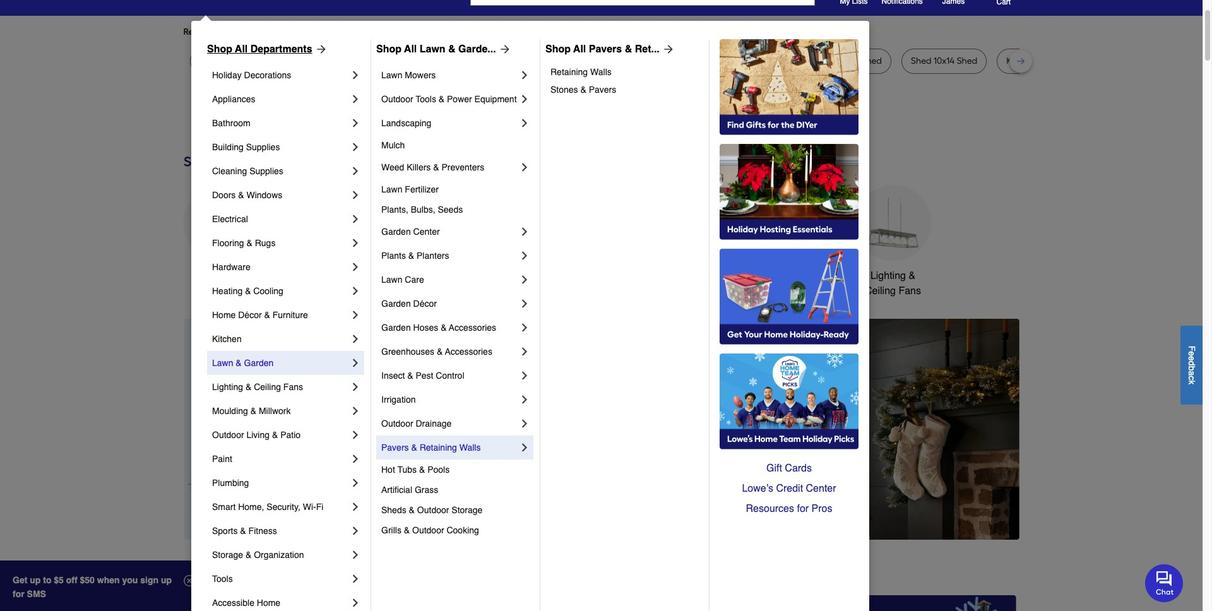 Task type: vqa. For each thing, say whether or not it's contained in the screenshot.
Guide
no



Task type: describe. For each thing, give the bounding box(es) containing it.
25 days of deals. don't miss deals every day. same-day delivery on in-stock orders placed by 2 p m. image
[[183, 319, 387, 540]]

outdoor inside "link"
[[417, 505, 449, 515]]

0 horizontal spatial ceiling
[[254, 382, 281, 392]]

sms
[[27, 589, 46, 599]]

1 vertical spatial center
[[806, 483, 836, 494]]

$5
[[54, 575, 64, 585]]

doors & windows
[[212, 190, 282, 200]]

b
[[1187, 366, 1197, 371]]

you for recommended searches for you
[[298, 27, 313, 37]]

flooring & rugs
[[212, 238, 276, 248]]

sign
[[140, 575, 158, 585]]

fertilizer
[[405, 184, 439, 194]]

lighting & ceiling fans button
[[855, 185, 931, 299]]

sports
[[212, 526, 238, 536]]

arrow left image
[[418, 429, 431, 442]]

garden for garden center
[[381, 227, 411, 237]]

for inside the get up to $5 off $50 when you sign up for sms
[[13, 589, 24, 599]]

irrigation
[[381, 395, 416, 405]]

plants & planters link
[[381, 244, 518, 268]]

building supplies
[[212, 142, 280, 152]]

sports & fitness
[[212, 526, 277, 536]]

up to 25 percent off select small appliances. image
[[470, 595, 733, 611]]

get your home holiday-ready. image
[[720, 249, 859, 345]]

weed
[[381, 162, 404, 172]]

c
[[1187, 376, 1197, 380]]

chevron right image for landscaping
[[518, 117, 531, 129]]

sheds
[[381, 505, 406, 515]]

for up departments
[[285, 27, 296, 37]]

0 vertical spatial accessories
[[449, 323, 496, 333]]

lowe's credit center link
[[720, 479, 859, 499]]

moulding & millwork link
[[212, 399, 349, 423]]

1 vertical spatial home
[[212, 310, 236, 320]]

organization
[[254, 550, 304, 560]]

holiday
[[212, 70, 242, 80]]

0 horizontal spatial fans
[[283, 382, 303, 392]]

hardie
[[660, 56, 687, 66]]

building
[[212, 142, 244, 152]]

get up to $5 off $50 when you sign up for sms
[[13, 575, 172, 599]]

chevron right image for heating & cooling
[[349, 285, 362, 297]]

shed for shed outdoor storage
[[742, 56, 763, 66]]

rugs
[[255, 238, 276, 248]]

appliances inside appliances 'button'
[[197, 270, 246, 282]]

garden for garden hoses & accessories
[[381, 323, 411, 333]]

shed 10x14 shed
[[911, 56, 977, 66]]

departments
[[250, 44, 312, 55]]

1 vertical spatial walls
[[459, 443, 481, 453]]

lawn inside "link"
[[420, 44, 445, 55]]

fitness
[[248, 526, 277, 536]]

cleaning supplies
[[212, 166, 283, 176]]

tools inside outdoor tools & power equipment link
[[416, 94, 436, 104]]

home for smart home
[[798, 270, 825, 282]]

plumbing
[[212, 478, 249, 488]]

chevron right image for smart home, security, wi-fi
[[349, 501, 362, 513]]

lawn & garden
[[212, 358, 274, 368]]

hardware
[[212, 262, 250, 272]]

outdoor for outdoor drainage
[[381, 419, 413, 429]]

great
[[231, 562, 277, 583]]

home for accessible home
[[257, 598, 280, 608]]

bathroom inside button
[[679, 270, 723, 282]]

shop all departments link
[[207, 42, 327, 57]]

smart home, security, wi-fi
[[212, 502, 323, 512]]

2 e from the top
[[1187, 356, 1197, 361]]

stones & pavers link
[[551, 81, 700, 98]]

outdoor for outdoor tools & power equipment
[[381, 94, 413, 104]]

hardware link
[[212, 255, 349, 279]]

outdoor tools & power equipment
[[381, 94, 517, 104]]

cooking
[[447, 525, 479, 535]]

shop for shop all lawn & garde...
[[376, 44, 402, 55]]

deals
[[282, 562, 329, 583]]

grills & outdoor cooking link
[[381, 520, 531, 540]]

lowe's
[[742, 483, 773, 494]]

chevron right image for flooring & rugs
[[349, 237, 362, 249]]

electrical
[[212, 214, 248, 224]]

lawn care
[[381, 275, 424, 285]]

1 vertical spatial lighting
[[212, 382, 243, 392]]

chevron right image for accessible home
[[349, 597, 362, 609]]

& inside button
[[909, 270, 915, 282]]

recommended searches for you
[[183, 27, 313, 37]]

shop 25 days of deals by category image
[[183, 151, 1019, 172]]

scroll to item #2 image
[[679, 517, 710, 522]]

greenhouses & accessories link
[[381, 340, 518, 364]]

lawn & garden link
[[212, 351, 349, 375]]

kitchen link
[[212, 327, 349, 351]]

lawn for lawn & garden
[[212, 358, 233, 368]]

stones
[[551, 85, 578, 95]]

décor for departments
[[238, 310, 262, 320]]

security,
[[267, 502, 300, 512]]

outdoor tools & power equipment link
[[381, 87, 518, 111]]

smart home
[[769, 270, 825, 282]]

shop for shop all departments
[[207, 44, 232, 55]]

garden décor
[[381, 299, 437, 309]]

care
[[405, 275, 424, 285]]

pest
[[416, 371, 433, 381]]

1 vertical spatial lighting & ceiling fans
[[212, 382, 303, 392]]

you
[[122, 575, 138, 585]]

lawn fertilizer
[[381, 184, 439, 194]]

mulch link
[[381, 135, 531, 155]]

outdoor drainage link
[[381, 412, 518, 436]]

lowe's wishes you and your family a happy hanukkah. image
[[183, 107, 1019, 138]]

shop all pavers & ret...
[[545, 44, 660, 55]]

chevron right image for lawn mowers
[[518, 69, 531, 81]]

plants, bulbs, seeds
[[381, 205, 463, 215]]

4 shed from the left
[[957, 56, 977, 66]]

you for more suggestions for you
[[411, 27, 425, 37]]

control
[[436, 371, 464, 381]]

k
[[1187, 380, 1197, 384]]

gift
[[766, 463, 782, 474]]

sheds & outdoor storage
[[381, 505, 483, 515]]

chevron right image for home décor & furniture
[[349, 309, 362, 321]]

tools inside tools link
[[212, 574, 233, 584]]

recommended searches for you heading
[[183, 26, 1019, 39]]

chevron right image for lawn care
[[518, 273, 531, 286]]

sports & fitness link
[[212, 519, 349, 543]]

chevron right image for tools
[[349, 573, 362, 585]]

lighting & ceiling fans inside button
[[865, 270, 921, 297]]

chevron right image for pavers & retaining walls
[[518, 441, 531, 454]]

pavers for all
[[589, 44, 622, 55]]

lowe's home team holiday picks. image
[[720, 354, 859, 450]]

doors
[[212, 190, 236, 200]]

home décor & furniture link
[[212, 303, 349, 327]]

living
[[247, 430, 270, 440]]

scroll to item #3 element
[[710, 516, 742, 523]]

arrow right image for shop all pavers & ret...
[[660, 43, 675, 56]]

chevron right image for garden center
[[518, 225, 531, 238]]

artificial grass
[[381, 485, 438, 495]]

50 percent off all artificial christmas trees, holiday lights and more. image
[[408, 319, 1019, 540]]

toilet
[[547, 56, 568, 66]]

lighting inside button
[[871, 270, 906, 282]]

mowers
[[405, 70, 436, 80]]

outdoor for outdoor living & patio
[[212, 430, 244, 440]]

all for lawn
[[404, 44, 417, 55]]

chevron right image for weed killers & preventers
[[518, 161, 531, 174]]

tubs
[[397, 465, 417, 475]]

shed for shed 10x14 shed
[[911, 56, 932, 66]]

0 horizontal spatial retaining
[[420, 443, 457, 453]]

chevron right image for insect & pest control
[[518, 369, 531, 382]]

pavers & retaining walls link
[[381, 436, 518, 460]]

kitchen faucets button
[[471, 185, 547, 283]]

up to 35 percent off select grills and accessories. image
[[753, 595, 1017, 611]]

chevron right image for plumbing
[[349, 477, 362, 489]]

appliances link
[[212, 87, 349, 111]]

f e e d b a c k
[[1187, 346, 1197, 384]]

1 vertical spatial accessories
[[445, 347, 492, 357]]



Task type: locate. For each thing, give the bounding box(es) containing it.
1 e from the top
[[1187, 351, 1197, 356]]

all for pavers
[[573, 44, 586, 55]]

accessories
[[449, 323, 496, 333], [445, 347, 492, 357]]

ceiling inside button
[[865, 285, 896, 297]]

3 shop from the left
[[545, 44, 571, 55]]

shed outdoor storage
[[742, 56, 832, 66]]

1 all from the left
[[235, 44, 248, 55]]

chevron right image for bathroom
[[349, 117, 362, 129]]

chevron right image for hardware
[[349, 261, 362, 273]]

lawn for lawn fertilizer
[[381, 184, 402, 194]]

0 horizontal spatial you
[[298, 27, 313, 37]]

chevron right image for holiday decorations
[[349, 69, 362, 81]]

décor down christmas decorations
[[413, 299, 437, 309]]

all up lawn mowers
[[404, 44, 417, 55]]

1 vertical spatial pavers
[[589, 85, 616, 95]]

0 horizontal spatial tools
[[212, 574, 233, 584]]

shed left 10x14
[[911, 56, 932, 66]]

resources
[[746, 503, 794, 515]]

0 horizontal spatial bathroom
[[212, 118, 250, 128]]

lawn left mowers
[[381, 70, 402, 80]]

hardie board
[[660, 56, 713, 66]]

kitchen left faucets
[[473, 270, 507, 282]]

chevron right image for plants & planters
[[518, 249, 531, 262]]

more for more suggestions for you
[[323, 27, 344, 37]]

$50
[[80, 575, 95, 585]]

0 vertical spatial kitchen
[[473, 270, 507, 282]]

home inside button
[[798, 270, 825, 282]]

chevron right image for moulding & millwork
[[349, 405, 362, 417]]

1 horizontal spatial fans
[[899, 285, 921, 297]]

heating
[[212, 286, 243, 296]]

1 vertical spatial retaining
[[420, 443, 457, 453]]

e
[[1187, 351, 1197, 356], [1187, 356, 1197, 361]]

shop inside "link"
[[376, 44, 402, 55]]

0 vertical spatial tools
[[416, 94, 436, 104]]

chevron right image for building supplies
[[349, 141, 362, 153]]

pavers
[[589, 44, 622, 55], [589, 85, 616, 95], [381, 443, 409, 453]]

0 vertical spatial ceiling
[[865, 285, 896, 297]]

smart for smart home, security, wi-fi
[[212, 502, 236, 512]]

storage up cooking
[[452, 505, 483, 515]]

garden for garden décor
[[381, 299, 411, 309]]

chevron right image for outdoor living & patio
[[349, 429, 362, 441]]

appliances down holiday
[[212, 94, 255, 104]]

1 up from the left
[[30, 575, 41, 585]]

lawn up moulding
[[212, 358, 233, 368]]

accessories up control
[[445, 347, 492, 357]]

0 horizontal spatial all
[[235, 44, 248, 55]]

shed for shed
[[861, 56, 882, 66]]

retaining down arrow left icon
[[420, 443, 457, 453]]

2 vertical spatial pavers
[[381, 443, 409, 453]]

1 vertical spatial decorations
[[386, 285, 440, 297]]

0 horizontal spatial smart
[[212, 502, 236, 512]]

chevron right image for outdoor tools & power equipment
[[518, 93, 531, 105]]

kitchen for kitchen faucets
[[473, 270, 507, 282]]

0 horizontal spatial walls
[[459, 443, 481, 453]]

0 vertical spatial pavers
[[589, 44, 622, 55]]

you up shop all lawn & garde...
[[411, 27, 425, 37]]

1 horizontal spatial up
[[161, 575, 172, 585]]

2 shed from the left
[[861, 56, 882, 66]]

1 you from the left
[[298, 27, 313, 37]]

garden center link
[[381, 220, 518, 244]]

more suggestions for you link
[[323, 26, 435, 39]]

0 vertical spatial appliances
[[212, 94, 255, 104]]

lawn left care
[[381, 275, 402, 285]]

garden down the kitchen link
[[244, 358, 274, 368]]

chevron right image for storage & organization
[[349, 549, 362, 561]]

0 vertical spatial décor
[[413, 299, 437, 309]]

decorations inside "link"
[[244, 70, 291, 80]]

lowe's credit center
[[742, 483, 836, 494]]

0 vertical spatial bathroom
[[212, 118, 250, 128]]

more up accessible on the bottom left of the page
[[183, 562, 226, 583]]

1 horizontal spatial shop
[[376, 44, 402, 55]]

storage inside "link"
[[452, 505, 483, 515]]

1 shed from the left
[[742, 56, 763, 66]]

2 shop from the left
[[376, 44, 402, 55]]

1 horizontal spatial walls
[[590, 67, 612, 77]]

decorations inside "button"
[[386, 285, 440, 297]]

seeds
[[438, 205, 463, 215]]

for inside more suggestions for you link
[[397, 27, 409, 37]]

shop for shop all pavers & ret...
[[545, 44, 571, 55]]

shop all departments
[[207, 44, 312, 55]]

0 horizontal spatial décor
[[238, 310, 262, 320]]

home
[[798, 270, 825, 282], [212, 310, 236, 320], [257, 598, 280, 608]]

0 vertical spatial supplies
[[246, 142, 280, 152]]

e up d
[[1187, 351, 1197, 356]]

up right sign
[[161, 575, 172, 585]]

storage down sports
[[212, 550, 243, 560]]

chevron right image for sports & fitness
[[349, 525, 362, 537]]

all inside shop all departments link
[[235, 44, 248, 55]]

1 horizontal spatial ceiling
[[865, 285, 896, 297]]

arrow right image for shop all departments
[[312, 43, 327, 56]]

&
[[448, 44, 456, 55], [625, 44, 632, 55], [580, 85, 586, 95], [439, 94, 445, 104], [433, 162, 439, 172], [238, 190, 244, 200], [247, 238, 252, 248], [408, 251, 414, 261], [909, 270, 915, 282], [245, 286, 251, 296], [264, 310, 270, 320], [441, 323, 447, 333], [437, 347, 443, 357], [236, 358, 242, 368], [407, 371, 413, 381], [246, 382, 251, 392], [250, 406, 256, 416], [272, 430, 278, 440], [411, 443, 417, 453], [419, 465, 425, 475], [409, 505, 415, 515], [404, 525, 410, 535], [240, 526, 246, 536], [246, 550, 251, 560]]

chevron right image for irrigation
[[518, 393, 531, 406]]

suggestions
[[346, 27, 395, 37]]

pavers up 'hot'
[[381, 443, 409, 453]]

patio
[[280, 430, 301, 440]]

plants,
[[381, 205, 408, 215]]

décor down heating & cooling
[[238, 310, 262, 320]]

supplies for cleaning supplies
[[249, 166, 283, 176]]

kitchen
[[473, 270, 507, 282], [212, 334, 242, 344]]

1 horizontal spatial all
[[404, 44, 417, 55]]

kitchen faucets
[[473, 270, 545, 282]]

ceiling
[[865, 285, 896, 297], [254, 382, 281, 392]]

arrow right image inside shop all pavers & ret... link
[[660, 43, 675, 56]]

chevron right image for cleaning supplies
[[349, 165, 362, 177]]

garden down the lawn care
[[381, 299, 411, 309]]

center down bulbs,
[[413, 227, 440, 237]]

0 horizontal spatial lighting & ceiling fans
[[212, 382, 303, 392]]

outdoor down moulding
[[212, 430, 244, 440]]

pools
[[428, 465, 450, 475]]

1 shop from the left
[[207, 44, 232, 55]]

sheds & outdoor storage link
[[381, 500, 531, 520]]

landscaping link
[[381, 111, 518, 135]]

1 vertical spatial décor
[[238, 310, 262, 320]]

irrigation link
[[381, 388, 518, 412]]

christmas decorations button
[[375, 185, 451, 299]]

hot tubs & pools link
[[381, 460, 531, 480]]

shop all lawn & garde...
[[376, 44, 496, 55]]

find gifts for the diyer. image
[[720, 39, 859, 135]]

arrow right image
[[312, 43, 327, 56], [496, 43, 511, 56], [660, 43, 675, 56], [996, 429, 1009, 442]]

0 vertical spatial storage
[[452, 505, 483, 515]]

1 vertical spatial kitchen
[[212, 334, 242, 344]]

searches
[[246, 27, 283, 37]]

plants
[[381, 251, 406, 261]]

2 you from the left
[[411, 27, 425, 37]]

2 horizontal spatial shop
[[545, 44, 571, 55]]

0 horizontal spatial more
[[183, 562, 226, 583]]

lawn for lawn care
[[381, 275, 402, 285]]

for right suggestions
[[397, 27, 409, 37]]

2 up from the left
[[161, 575, 172, 585]]

recommended
[[183, 27, 244, 37]]

0 vertical spatial more
[[323, 27, 344, 37]]

chevron right image for outdoor drainage
[[518, 417, 531, 430]]

when
[[97, 575, 120, 585]]

1 vertical spatial fans
[[283, 382, 303, 392]]

holiday hosting essentials. image
[[720, 144, 859, 240]]

more left suggestions
[[323, 27, 344, 37]]

3 shed from the left
[[911, 56, 932, 66]]

cooling
[[253, 286, 283, 296]]

to
[[43, 575, 51, 585]]

chat invite button image
[[1145, 564, 1184, 602]]

1 horizontal spatial retaining
[[551, 67, 588, 77]]

greenhouses
[[381, 347, 434, 357]]

pavers down retaining walls
[[589, 85, 616, 95]]

chevron right image
[[349, 69, 362, 81], [518, 93, 531, 105], [518, 117, 531, 129], [349, 141, 362, 153], [518, 161, 531, 174], [349, 165, 362, 177], [349, 213, 362, 225], [518, 225, 531, 238], [518, 249, 531, 262], [349, 285, 362, 297], [518, 297, 531, 310], [349, 309, 362, 321], [518, 345, 531, 358], [349, 357, 362, 369], [518, 369, 531, 382], [518, 393, 531, 406], [518, 417, 531, 430], [349, 429, 362, 441], [518, 441, 531, 454], [349, 573, 362, 585], [349, 597, 362, 609]]

kitchen up lawn & garden at the bottom left of the page
[[212, 334, 242, 344]]

more for more great deals
[[183, 562, 226, 583]]

0 vertical spatial lighting & ceiling fans
[[865, 270, 921, 297]]

accessible home
[[212, 598, 280, 608]]

all up retaining walls
[[573, 44, 586, 55]]

1 horizontal spatial kitchen
[[473, 270, 507, 282]]

shop up toilet
[[545, 44, 571, 55]]

0 vertical spatial center
[[413, 227, 440, 237]]

shed right storage at the right top of page
[[861, 56, 882, 66]]

accessories up greenhouses & accessories link
[[449, 323, 496, 333]]

all inside shop all lawn & garde... "link"
[[404, 44, 417, 55]]

grills
[[381, 525, 401, 535]]

decorations down care
[[386, 285, 440, 297]]

paint
[[212, 454, 232, 464]]

1 horizontal spatial you
[[411, 27, 425, 37]]

fans
[[899, 285, 921, 297], [283, 382, 303, 392]]

3 all from the left
[[573, 44, 586, 55]]

kitchen for kitchen
[[212, 334, 242, 344]]

wi-
[[303, 502, 316, 512]]

get up to 2 free select tools or batteries when you buy 1 with select purchases. image
[[186, 595, 449, 611]]

None search field
[[470, 0, 815, 17]]

1 vertical spatial smart
[[212, 502, 236, 512]]

1 horizontal spatial décor
[[413, 299, 437, 309]]

shop down more suggestions for you link
[[376, 44, 402, 55]]

& inside 'link'
[[240, 526, 246, 536]]

0 vertical spatial home
[[798, 270, 825, 282]]

cards
[[785, 463, 812, 474]]

shop down recommended
[[207, 44, 232, 55]]

shed left the outdoor
[[742, 56, 763, 66]]

chevron right image for electrical
[[349, 213, 362, 225]]

mulch
[[381, 140, 405, 150]]

chevron right image for garden décor
[[518, 297, 531, 310]]

garden décor link
[[381, 292, 518, 316]]

1 vertical spatial ceiling
[[254, 382, 281, 392]]

holiday decorations link
[[212, 63, 349, 87]]

shop
[[207, 44, 232, 55], [376, 44, 402, 55], [545, 44, 571, 55]]

planters
[[417, 251, 449, 261]]

1 horizontal spatial lighting
[[871, 270, 906, 282]]

0 vertical spatial lighting
[[871, 270, 906, 282]]

bathroom link
[[212, 111, 349, 135]]

arrow right image inside shop all departments link
[[312, 43, 327, 56]]

1 horizontal spatial decorations
[[386, 285, 440, 297]]

pavers for &
[[589, 85, 616, 95]]

fans inside button
[[899, 285, 921, 297]]

faucets
[[509, 270, 545, 282]]

e up the b
[[1187, 356, 1197, 361]]

shop all pavers & ret... link
[[545, 42, 675, 57]]

0 horizontal spatial lighting
[[212, 382, 243, 392]]

0 horizontal spatial kitchen
[[212, 334, 242, 344]]

plants, bulbs, seeds link
[[381, 200, 531, 220]]

1 vertical spatial supplies
[[249, 166, 283, 176]]

chevron right image for appliances
[[349, 93, 362, 105]]

smart for smart home
[[769, 270, 796, 282]]

1 horizontal spatial more
[[323, 27, 344, 37]]

2 horizontal spatial home
[[798, 270, 825, 282]]

retaining down toilet
[[551, 67, 588, 77]]

garde...
[[458, 44, 496, 55]]

chevron right image for paint
[[349, 453, 362, 465]]

all for departments
[[235, 44, 248, 55]]

for down get
[[13, 589, 24, 599]]

chevron right image for kitchen
[[349, 333, 362, 345]]

1 horizontal spatial center
[[806, 483, 836, 494]]

garden up greenhouses
[[381, 323, 411, 333]]

insect
[[381, 371, 405, 381]]

plants & planters
[[381, 251, 449, 261]]

paint link
[[212, 447, 349, 471]]

arrow right image for shop all lawn & garde...
[[496, 43, 511, 56]]

more inside recommended searches for you heading
[[323, 27, 344, 37]]

bathroom
[[212, 118, 250, 128], [679, 270, 723, 282]]

tools
[[416, 94, 436, 104], [212, 574, 233, 584]]

1 horizontal spatial smart
[[769, 270, 796, 282]]

all
[[235, 44, 248, 55], [404, 44, 417, 55], [573, 44, 586, 55]]

0 vertical spatial retaining
[[551, 67, 588, 77]]

2 vertical spatial home
[[257, 598, 280, 608]]

appliances up heating
[[197, 270, 246, 282]]

pavers up quikrete
[[589, 44, 622, 55]]

for left pros
[[797, 503, 809, 515]]

lawn up plants,
[[381, 184, 402, 194]]

décor for lawn
[[413, 299, 437, 309]]

tools up accessible on the bottom left of the page
[[212, 574, 233, 584]]

2 all from the left
[[404, 44, 417, 55]]

retaining walls link
[[551, 63, 700, 81]]

0 horizontal spatial center
[[413, 227, 440, 237]]

supplies for building supplies
[[246, 142, 280, 152]]

appliances inside appliances link
[[212, 94, 255, 104]]

moulding
[[212, 406, 248, 416]]

flooring
[[212, 238, 244, 248]]

walls
[[590, 67, 612, 77], [459, 443, 481, 453]]

outdoor down irrigation
[[381, 419, 413, 429]]

outdoor up grills & outdoor cooking
[[417, 505, 449, 515]]

0 horizontal spatial home
[[212, 310, 236, 320]]

1 vertical spatial storage
[[212, 550, 243, 560]]

insect & pest control
[[381, 371, 464, 381]]

heating & cooling link
[[212, 279, 349, 303]]

décor
[[413, 299, 437, 309], [238, 310, 262, 320]]

0 horizontal spatial shop
[[207, 44, 232, 55]]

1 horizontal spatial bathroom
[[679, 270, 723, 282]]

1 vertical spatial appliances
[[197, 270, 246, 282]]

decorations for christmas
[[386, 285, 440, 297]]

more great deals
[[183, 562, 329, 583]]

0 horizontal spatial decorations
[[244, 70, 291, 80]]

chevron right image for lawn & garden
[[349, 357, 362, 369]]

0 vertical spatial fans
[[899, 285, 921, 297]]

center up pros
[[806, 483, 836, 494]]

fi
[[316, 502, 323, 512]]

1 vertical spatial more
[[183, 562, 226, 583]]

christmas
[[390, 270, 436, 282]]

supplies up cleaning supplies
[[246, 142, 280, 152]]

kitchen inside button
[[473, 270, 507, 282]]

supplies up the windows
[[249, 166, 283, 176]]

walls down quikrete
[[590, 67, 612, 77]]

Search Query text field
[[471, 0, 758, 5]]

1 vertical spatial tools
[[212, 574, 233, 584]]

1 horizontal spatial storage
[[452, 505, 483, 515]]

all down recommended searches for you
[[235, 44, 248, 55]]

1 horizontal spatial lighting & ceiling fans
[[865, 270, 921, 297]]

for inside resources for pros link
[[797, 503, 809, 515]]

quikrete
[[597, 56, 631, 66]]

0 horizontal spatial storage
[[212, 550, 243, 560]]

1 vertical spatial bathroom
[[679, 270, 723, 282]]

walls up hot tubs & pools link
[[459, 443, 481, 453]]

outdoor up landscaping
[[381, 94, 413, 104]]

preventers
[[442, 162, 484, 172]]

1 horizontal spatial tools
[[416, 94, 436, 104]]

chevron right image for garden hoses & accessories
[[518, 321, 531, 334]]

greenhouses & accessories
[[381, 347, 492, 357]]

0 vertical spatial decorations
[[244, 70, 291, 80]]

lawn up mowers
[[420, 44, 445, 55]]

garden hoses & accessories
[[381, 323, 496, 333]]

0 horizontal spatial up
[[30, 575, 41, 585]]

kobalt
[[1006, 56, 1033, 66]]

you up departments
[[298, 27, 313, 37]]

0 vertical spatial smart
[[769, 270, 796, 282]]

weed killers & preventers
[[381, 162, 484, 172]]

smart inside button
[[769, 270, 796, 282]]

chevron right image for greenhouses & accessories
[[518, 345, 531, 358]]

decorations down shop all departments link
[[244, 70, 291, 80]]

up left to
[[30, 575, 41, 585]]

decorations for holiday
[[244, 70, 291, 80]]

2 horizontal spatial all
[[573, 44, 586, 55]]

garden down plants,
[[381, 227, 411, 237]]

0 vertical spatial walls
[[590, 67, 612, 77]]

shed right 10x14
[[957, 56, 977, 66]]

lawn for lawn mowers
[[381, 70, 402, 80]]

all inside shop all pavers & ret... link
[[573, 44, 586, 55]]

tools down mowers
[[416, 94, 436, 104]]

outdoor down sheds & outdoor storage
[[412, 525, 444, 535]]

chevron right image
[[518, 69, 531, 81], [349, 93, 362, 105], [349, 117, 362, 129], [349, 189, 362, 201], [349, 237, 362, 249], [349, 261, 362, 273], [518, 273, 531, 286], [518, 321, 531, 334], [349, 333, 362, 345], [349, 381, 362, 393], [349, 405, 362, 417], [349, 453, 362, 465], [349, 477, 362, 489], [349, 501, 362, 513], [349, 525, 362, 537], [349, 549, 362, 561]]

chevron right image for doors & windows
[[349, 189, 362, 201]]

home décor & furniture
[[212, 310, 308, 320]]

1 horizontal spatial home
[[257, 598, 280, 608]]

arrow right image inside shop all lawn & garde... "link"
[[496, 43, 511, 56]]

chevron right image for lighting & ceiling fans
[[349, 381, 362, 393]]



